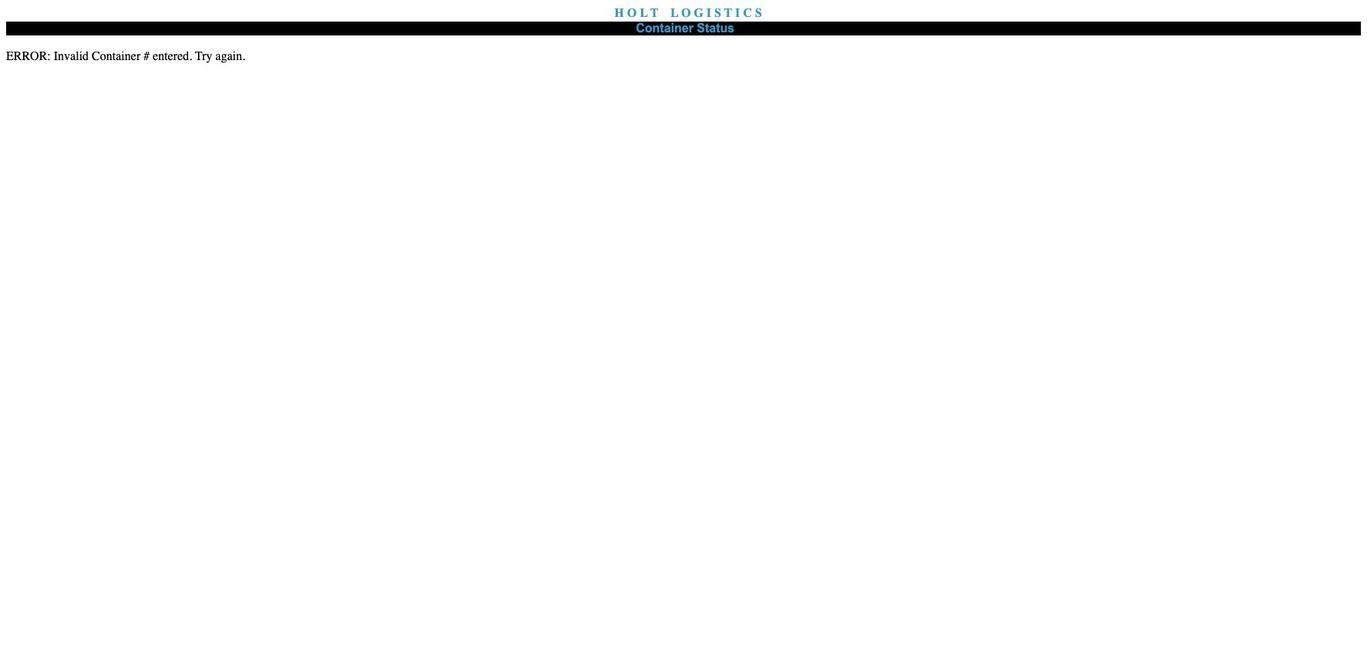 Task type: vqa. For each thing, say whether or not it's contained in the screenshot.
second Terminal from right
no



Task type: describe. For each thing, give the bounding box(es) containing it.
again.
[[215, 49, 245, 63]]

container inside h          o l t    l o g i s t i c s container          status
[[636, 22, 694, 35]]

#
[[144, 49, 150, 63]]

error: invalid container # entered.  try again.
[[6, 49, 245, 63]]

h
[[615, 6, 624, 19]]

t    l
[[650, 6, 679, 19]]

entered.
[[153, 49, 192, 63]]

2 i from the left
[[735, 6, 740, 19]]

l
[[640, 6, 648, 19]]

error:
[[6, 49, 51, 63]]

status
[[697, 22, 735, 35]]

1 s from the left
[[715, 6, 721, 19]]

2 o from the left
[[681, 6, 691, 19]]

g
[[694, 6, 704, 19]]



Task type: locate. For each thing, give the bounding box(es) containing it.
1 horizontal spatial i
[[735, 6, 740, 19]]

container left #
[[92, 49, 140, 63]]

0 horizontal spatial i
[[707, 6, 711, 19]]

0 horizontal spatial o
[[627, 6, 637, 19]]

o left 'g'
[[681, 6, 691, 19]]

1 horizontal spatial o
[[681, 6, 691, 19]]

2 s from the left
[[755, 6, 762, 19]]

o left l
[[627, 6, 637, 19]]

1 horizontal spatial s
[[755, 6, 762, 19]]

h          o l t    l o g i s t i c s container          status
[[615, 6, 762, 35]]

0 horizontal spatial container
[[92, 49, 140, 63]]

i right 'g'
[[707, 6, 711, 19]]

s left t
[[715, 6, 721, 19]]

0 vertical spatial container
[[636, 22, 694, 35]]

1 o from the left
[[627, 6, 637, 19]]

s right c
[[755, 6, 762, 19]]

t
[[724, 6, 732, 19]]

i right t
[[735, 6, 740, 19]]

s
[[715, 6, 721, 19], [755, 6, 762, 19]]

o
[[627, 6, 637, 19], [681, 6, 691, 19]]

i
[[707, 6, 711, 19], [735, 6, 740, 19]]

1 i from the left
[[707, 6, 711, 19]]

try
[[195, 49, 212, 63]]

container
[[636, 22, 694, 35], [92, 49, 140, 63]]

container down "t    l"
[[636, 22, 694, 35]]

1 horizontal spatial container
[[636, 22, 694, 35]]

1 vertical spatial container
[[92, 49, 140, 63]]

0 horizontal spatial s
[[715, 6, 721, 19]]

invalid
[[54, 49, 89, 63]]

c
[[743, 6, 752, 19]]



